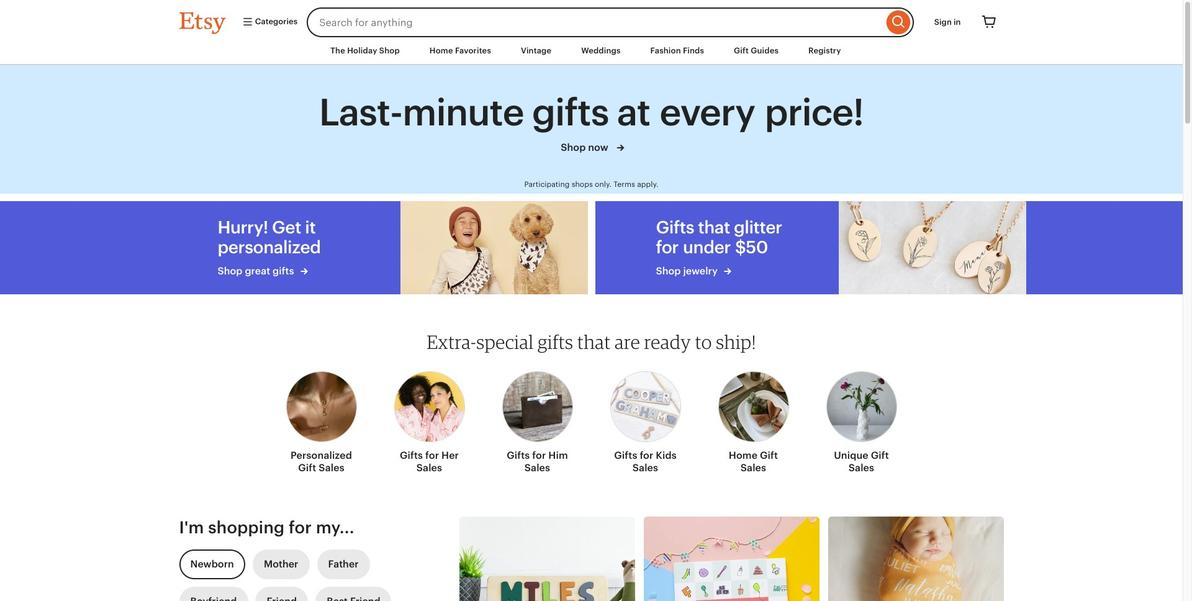 Task type: describe. For each thing, give the bounding box(es) containing it.
extra-
[[427, 331, 477, 354]]

home for home gift sales
[[729, 450, 758, 462]]

sales inside gifts for kids sales
[[633, 462, 658, 474]]

home gift sales
[[729, 450, 778, 474]]

gifts for her sales link
[[394, 364, 465, 480]]

home gift sales link
[[718, 364, 789, 480]]

unique gift sales link
[[826, 364, 897, 480]]

gifts for kids sales
[[614, 450, 677, 474]]

newborn
[[190, 559, 234, 570]]

jewelry
[[683, 265, 718, 277]]

shop for hurry! get it personalized
[[218, 265, 243, 277]]

shop great gifts link
[[218, 265, 351, 278]]

to
[[695, 331, 712, 354]]

for for her
[[426, 450, 439, 462]]

last-
[[319, 91, 403, 133]]

her
[[442, 450, 459, 462]]

him
[[549, 450, 568, 462]]

gifts for minute
[[532, 91, 609, 133]]

that inside gifts that glitter for under $50
[[698, 217, 730, 237]]

gift inside menu bar
[[734, 46, 749, 55]]

i'm shopping for my...
[[179, 518, 355, 537]]

gifts for gifts that glitter for under $50
[[656, 217, 694, 237]]

sign in button
[[925, 11, 970, 34]]

special
[[477, 331, 534, 354]]

for left my...
[[289, 518, 312, 537]]

sales inside gifts for him sales
[[525, 462, 550, 474]]

a young boy shown wearing an alphabet printed fanny pack next to his dog wearing a neck bandana featuring the matching design. image
[[400, 201, 588, 295]]

Search for anything text field
[[307, 7, 884, 37]]

the holiday shop link
[[321, 40, 409, 62]]

weddings
[[582, 46, 621, 55]]

sales inside unique gift sales
[[849, 462, 875, 474]]

terms apply.
[[614, 180, 659, 189]]

gift guides link
[[725, 40, 788, 62]]

vintage link
[[512, 40, 561, 62]]

the holiday shop
[[331, 46, 400, 55]]

gifts for gifts for kids sales
[[614, 450, 638, 462]]

participating
[[524, 180, 570, 189]]

sales inside gifts for her sales
[[417, 462, 442, 474]]

shop right holiday
[[379, 46, 400, 55]]

unique gift sales
[[834, 450, 889, 474]]

registry
[[809, 46, 841, 55]]

vintage
[[521, 46, 552, 55]]

shopping
[[208, 518, 285, 537]]

my...
[[316, 518, 355, 537]]

fashion finds link
[[641, 40, 714, 62]]

extra-special gifts that are ready to ship!
[[427, 331, 756, 354]]

shop for gifts that glitter for under $50
[[656, 265, 681, 277]]

shop jewelry link
[[656, 265, 789, 278]]

shop now
[[561, 141, 611, 153]]

last-minute gifts at every price!
[[319, 91, 864, 133]]

name puzzle for toddlers, personalized christmas gift for kids, toddler wood toy, first birthday gift, custom name puzzle, puzzle for kids image
[[460, 517, 635, 601]]

four stainless steel oval plate necklaces shown in gold featuring personalized birth flowers and one with a custom name written in a cursive font. image
[[839, 201, 1026, 295]]

home favorites link
[[420, 40, 501, 62]]

personalized gift sales link
[[286, 364, 357, 480]]

gifts for him sales
[[507, 450, 568, 474]]

personalized
[[291, 450, 352, 462]]

mother
[[264, 559, 298, 570]]

sales inside personalized gift sales
[[319, 462, 345, 474]]

shop now link
[[319, 140, 864, 155]]

baby name swaddle, newborn name swaddle, personalized baby name swaddle, hospital blanket, baby shower gift, custom baby gift, name swaddle image
[[828, 517, 1004, 601]]

1 vertical spatial that
[[578, 331, 611, 354]]



Task type: locate. For each thing, give the bounding box(es) containing it.
gift guides
[[734, 46, 779, 55]]

3 sales from the left
[[525, 462, 550, 474]]

home favorites
[[430, 46, 491, 55]]

gifts inside gifts for kids sales
[[614, 450, 638, 462]]

gifts up shop now at the top of the page
[[532, 91, 609, 133]]

1 horizontal spatial that
[[698, 217, 730, 237]]

gifts for kids sales link
[[610, 364, 681, 480]]

for for kids
[[640, 450, 654, 462]]

home inside menu bar
[[430, 46, 453, 55]]

it
[[305, 217, 316, 237]]

1 horizontal spatial home
[[729, 450, 758, 462]]

home inside the home gift sales
[[729, 450, 758, 462]]

hurry!
[[218, 217, 268, 237]]

gifts inside gifts for him sales
[[507, 450, 530, 462]]

glitter
[[734, 217, 782, 237]]

gift inside the home gift sales
[[760, 450, 778, 462]]

at every price!
[[617, 91, 864, 133]]

personalized
[[218, 237, 321, 257]]

gifts left her
[[400, 450, 423, 462]]

that left are
[[578, 331, 611, 354]]

personalized gift sales
[[291, 450, 352, 474]]

gifts for special
[[538, 331, 574, 354]]

for inside gifts for her sales
[[426, 450, 439, 462]]

gifts right special
[[538, 331, 574, 354]]

for inside gifts for him sales
[[532, 450, 546, 462]]

sign
[[935, 17, 952, 27]]

gift for home gift sales
[[760, 450, 778, 462]]

get
[[272, 217, 301, 237]]

shop
[[379, 46, 400, 55], [561, 141, 586, 153], [218, 265, 243, 277], [656, 265, 681, 277]]

for left kids on the right bottom of the page
[[640, 450, 654, 462]]

that left glitter
[[698, 217, 730, 237]]

registry link
[[799, 40, 851, 62]]

gifts for great
[[273, 265, 294, 277]]

gift inside personalized gift sales
[[298, 462, 316, 474]]

unique
[[834, 450, 869, 462]]

weddings link
[[572, 40, 630, 62]]

4 sales from the left
[[633, 462, 658, 474]]

2 sales from the left
[[417, 462, 442, 474]]

finds
[[683, 46, 704, 55]]

fashion
[[651, 46, 681, 55]]

gifts for her sales
[[400, 450, 459, 474]]

fashion finds
[[651, 46, 704, 55]]

shops
[[572, 180, 593, 189]]

banner containing categories
[[157, 0, 1026, 37]]

home
[[430, 46, 453, 55], [729, 450, 758, 462]]

gift
[[734, 46, 749, 55], [760, 450, 778, 462], [871, 450, 889, 462], [298, 462, 316, 474]]

0 vertical spatial gifts
[[532, 91, 609, 133]]

shop great gifts
[[218, 265, 297, 277]]

kids
[[656, 450, 677, 462]]

6 sales from the left
[[849, 462, 875, 474]]

gift inside unique gift sales
[[871, 450, 889, 462]]

menu bar
[[157, 37, 1026, 65]]

sales inside the home gift sales
[[741, 462, 767, 474]]

0 horizontal spatial that
[[578, 331, 611, 354]]

only.
[[595, 180, 612, 189]]

gifts left kids on the right bottom of the page
[[614, 450, 638, 462]]

banner
[[157, 0, 1026, 37]]

for left her
[[426, 450, 439, 462]]

None search field
[[307, 7, 914, 37]]

0 vertical spatial that
[[698, 217, 730, 237]]

2 vertical spatial gifts
[[538, 331, 574, 354]]

shop left jewelry
[[656, 265, 681, 277]]

shop jewelry
[[656, 265, 720, 277]]

sales
[[319, 462, 345, 474], [417, 462, 442, 474], [525, 462, 550, 474], [633, 462, 658, 474], [741, 462, 767, 474], [849, 462, 875, 474]]

guides
[[751, 46, 779, 55]]

gifts
[[532, 91, 609, 133], [273, 265, 294, 277], [538, 331, 574, 354]]

for
[[426, 450, 439, 462], [532, 450, 546, 462], [640, 450, 654, 462], [289, 518, 312, 537]]

gifts for him sales link
[[502, 364, 573, 480]]

gifts up shop jewelry
[[656, 217, 694, 237]]

for under $50
[[656, 237, 768, 257]]

1 vertical spatial home
[[729, 450, 758, 462]]

favorites
[[455, 46, 491, 55]]

gifts
[[656, 217, 694, 237], [400, 450, 423, 462], [507, 450, 530, 462], [614, 450, 638, 462]]

shop left now at the top of the page
[[561, 141, 586, 153]]

gifts right "great"
[[273, 265, 294, 277]]

ship!
[[716, 331, 756, 354]]

great
[[245, 265, 270, 277]]

minute
[[403, 91, 524, 133]]

gift for unique gift sales
[[871, 450, 889, 462]]

0 vertical spatial home
[[430, 46, 453, 55]]

are
[[615, 331, 640, 354]]

father
[[328, 559, 359, 570]]

for inside gifts for kids sales
[[640, 450, 654, 462]]

menu bar containing the holiday shop
[[157, 37, 1026, 65]]

5 sales from the left
[[741, 462, 767, 474]]

now
[[588, 141, 609, 153]]

sign in
[[935, 17, 961, 27]]

the
[[331, 46, 345, 55]]

participating shops only. terms apply.
[[524, 180, 659, 189]]

gifts inside gifts that glitter for under $50
[[656, 217, 694, 237]]

home for home favorites
[[430, 46, 453, 55]]

shop left "great"
[[218, 265, 243, 277]]

i'm
[[179, 518, 204, 537]]

gifts that glitter for under $50
[[656, 217, 782, 257]]

gifts for gifts for him sales
[[507, 450, 530, 462]]

gifts inside gifts for her sales
[[400, 450, 423, 462]]

gift for personalized gift sales
[[298, 462, 316, 474]]

gifts for gifts for her sales
[[400, 450, 423, 462]]

holiday
[[347, 46, 377, 55]]

hurry! get it personalized
[[218, 217, 321, 257]]

in
[[954, 17, 961, 27]]

gifts left him
[[507, 450, 530, 462]]

categories button
[[233, 11, 303, 34]]

for left him
[[532, 450, 546, 462]]

1 vertical spatial gifts
[[273, 265, 294, 277]]

ready
[[644, 331, 691, 354]]

for for him
[[532, 450, 546, 462]]

1 sales from the left
[[319, 462, 345, 474]]

shop for last-minute gifts at every price!
[[561, 141, 586, 153]]

0 horizontal spatial home
[[430, 46, 453, 55]]

that
[[698, 217, 730, 237], [578, 331, 611, 354]]

categories
[[253, 17, 298, 26]]



Task type: vqa. For each thing, say whether or not it's contained in the screenshot.
kids
yes



